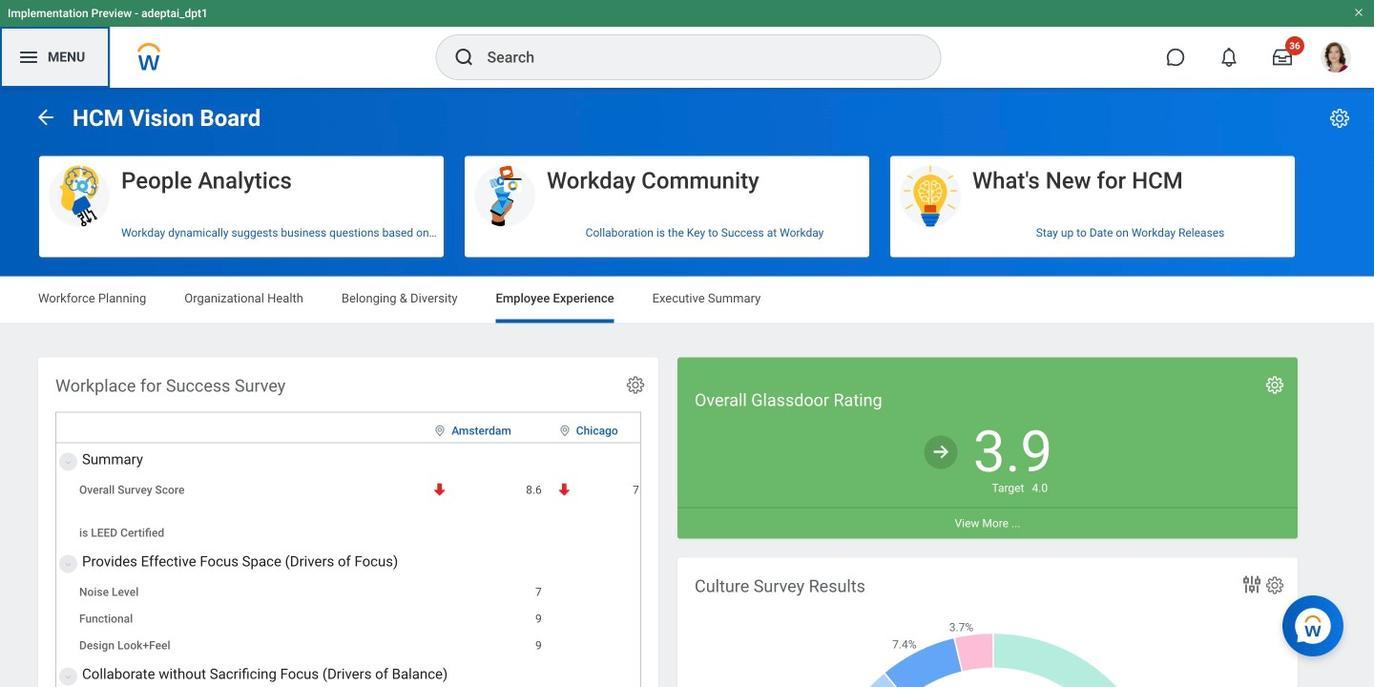 Task type: locate. For each thing, give the bounding box(es) containing it.
1 horizontal spatial location image
[[557, 424, 573, 438]]

location image
[[433, 424, 448, 438], [557, 424, 573, 438]]

main content
[[0, 88, 1375, 687]]

location image up deteriorating icon
[[433, 424, 448, 438]]

0 horizontal spatial location image
[[433, 424, 448, 438]]

configure this page image
[[1329, 107, 1352, 130]]

1 collapse image from the top
[[60, 451, 72, 474]]

banner
[[0, 0, 1375, 88]]

1 location image from the left
[[433, 424, 448, 438]]

deteriorating element
[[433, 483, 542, 498], [557, 483, 649, 498]]

2 deteriorating element from the left
[[557, 483, 649, 498]]

0 vertical spatial collapse image
[[60, 451, 72, 474]]

collapse image
[[60, 666, 72, 687]]

previous page image
[[34, 106, 57, 129]]

deteriorating image
[[557, 483, 572, 497]]

workplace for success survey element
[[38, 357, 1375, 687]]

culture survey results element
[[678, 558, 1298, 687]]

Search Workday  search field
[[487, 36, 902, 78]]

1 vertical spatial collapse image
[[60, 553, 72, 576]]

neutral good image
[[923, 434, 959, 470]]

tab list
[[19, 277, 1356, 323]]

2 location image from the left
[[557, 424, 573, 438]]

1 horizontal spatial deteriorating element
[[557, 483, 649, 498]]

collapse image
[[60, 451, 72, 474], [60, 553, 72, 576]]

configure workplace for success survey image
[[625, 375, 646, 396]]

location image up deteriorating image
[[557, 424, 573, 438]]

configure and view chart data image
[[1241, 573, 1264, 596]]

0 horizontal spatial deteriorating element
[[433, 483, 542, 498]]



Task type: describe. For each thing, give the bounding box(es) containing it.
deteriorating image
[[433, 483, 447, 497]]

1 deteriorating element from the left
[[433, 483, 542, 498]]

justify image
[[17, 46, 40, 69]]

notifications large image
[[1220, 48, 1239, 67]]

2 collapse image from the top
[[60, 553, 72, 576]]

configure culture survey results image
[[1265, 575, 1286, 596]]

configure image
[[1265, 375, 1286, 396]]

close environment banner image
[[1354, 7, 1365, 18]]

inbox large image
[[1273, 48, 1293, 67]]

search image
[[453, 46, 476, 69]]

profile logan mcneil image
[[1321, 42, 1352, 76]]



Task type: vqa. For each thing, say whether or not it's contained in the screenshot.
Deteriorating image
yes



